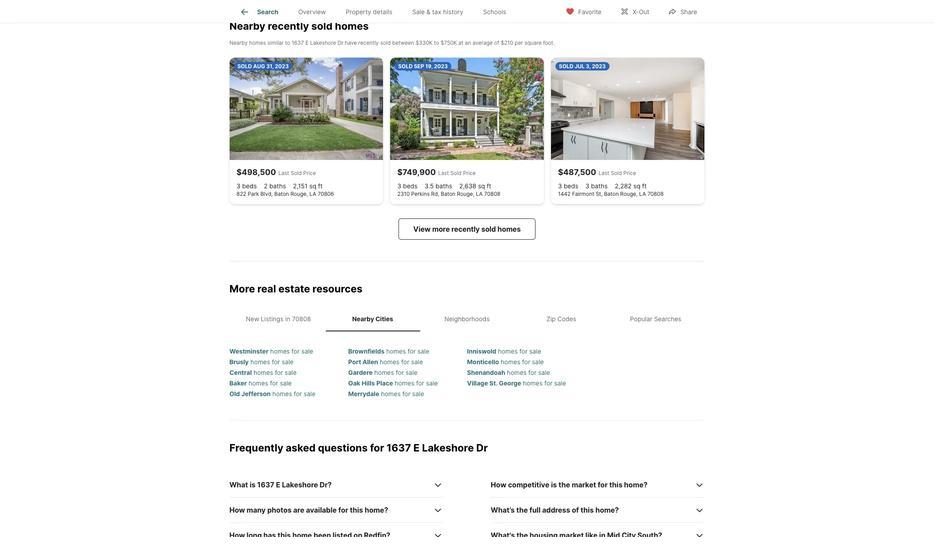 Task type: locate. For each thing, give the bounding box(es) containing it.
2 price from the left
[[463, 170, 476, 176]]

monticello homes for sale
[[467, 358, 544, 366]]

2 horizontal spatial rouge,
[[620, 191, 638, 197]]

1 horizontal spatial recently
[[358, 39, 379, 46]]

overview
[[298, 8, 326, 16]]

2 horizontal spatial sold
[[481, 225, 496, 234]]

westminster
[[229, 348, 268, 355]]

1 beds from the left
[[242, 182, 257, 190]]

2 horizontal spatial this
[[609, 481, 623, 489]]

0 horizontal spatial recently
[[268, 20, 309, 32]]

19,
[[425, 63, 433, 70]]

the left "full"
[[516, 506, 528, 515]]

fairmont
[[572, 191, 594, 197]]

photo of 2310 perkins rd, baton rouge, la 70808 image
[[390, 58, 544, 160]]

3 for $498,500
[[237, 182, 241, 190]]

sold left the aug
[[237, 63, 252, 70]]

0 horizontal spatial 1637
[[257, 481, 274, 489]]

1 horizontal spatial this
[[581, 506, 594, 515]]

nearby inside tab
[[352, 315, 374, 323]]

3 up 1442
[[558, 182, 562, 190]]

1637
[[292, 39, 304, 46], [387, 442, 411, 455], [257, 481, 274, 489]]

2 horizontal spatial sold
[[611, 170, 622, 176]]

for down oak hills place homes for sale
[[402, 390, 411, 398]]

new listings in 70808 tab
[[231, 308, 326, 330]]

3 for $749,900
[[397, 182, 401, 190]]

1 tab list from the top
[[229, 0, 523, 23]]

ft for $487,500
[[642, 182, 647, 190]]

1 horizontal spatial e
[[305, 39, 309, 46]]

3 2023 from the left
[[592, 63, 606, 70]]

$487,500
[[558, 168, 596, 177]]

70808
[[484, 191, 500, 197], [648, 191, 664, 197], [292, 315, 311, 323]]

questions
[[318, 442, 368, 455]]

2 3 from the left
[[397, 182, 401, 190]]

1 rouge, from the left
[[291, 191, 308, 197]]

ft right 2,282
[[642, 182, 647, 190]]

0 horizontal spatial this
[[350, 506, 363, 515]]

1 ft from the left
[[318, 182, 323, 190]]

is inside "dropdown button"
[[250, 481, 256, 489]]

2 horizontal spatial sq
[[633, 182, 640, 190]]

1 2023 from the left
[[275, 63, 289, 70]]

3 beds
[[237, 182, 257, 190], [397, 182, 418, 190], [558, 182, 578, 190]]

lakeshore for for
[[422, 442, 474, 455]]

baton
[[274, 191, 289, 197], [441, 191, 456, 197], [604, 191, 619, 197]]

price up 2,638
[[463, 170, 476, 176]]

0 horizontal spatial is
[[250, 481, 256, 489]]

la
[[309, 191, 316, 197], [476, 191, 483, 197], [639, 191, 646, 197]]

is inside dropdown button
[[551, 481, 557, 489]]

1 horizontal spatial beds
[[403, 182, 418, 190]]

sq for $487,500
[[633, 182, 640, 190]]

1 horizontal spatial the
[[559, 481, 570, 489]]

2 horizontal spatial beds
[[564, 182, 578, 190]]

2 baton from the left
[[441, 191, 456, 197]]

village st. george homes for sale
[[467, 380, 566, 387]]

2 is from the left
[[551, 481, 557, 489]]

beds up '2310'
[[403, 182, 418, 190]]

for up village st. george homes for sale
[[528, 369, 537, 377]]

2 ft from the left
[[487, 182, 491, 190]]

0 horizontal spatial beds
[[242, 182, 257, 190]]

sq for $749,900
[[478, 182, 485, 190]]

0 horizontal spatial baton
[[274, 191, 289, 197]]

rouge, down 2,282 sq ft
[[620, 191, 638, 197]]

1 horizontal spatial 3 beds
[[397, 182, 418, 190]]

2 3 beds from the left
[[397, 182, 418, 190]]

recently right have in the left of the page
[[358, 39, 379, 46]]

$749,900 last sold price
[[397, 168, 476, 177]]

0 horizontal spatial dr
[[338, 39, 343, 46]]

2 last from the left
[[438, 170, 449, 176]]

2023 for $487,500
[[592, 63, 606, 70]]

3 la from the left
[[639, 191, 646, 197]]

1 horizontal spatial baths
[[436, 182, 452, 190]]

sale for baker homes for sale
[[280, 380, 292, 387]]

tab list up nearby homes similar to 1637 e lakeshore dr have recently sold between $330k to $750k at an average of $210 per square foot.
[[229, 0, 523, 23]]

last
[[278, 170, 289, 176], [438, 170, 449, 176], [599, 170, 609, 176]]

1 last from the left
[[278, 170, 289, 176]]

1 baton from the left
[[274, 191, 289, 197]]

0 vertical spatial dr
[[338, 39, 343, 46]]

1 to from the left
[[285, 39, 290, 46]]

2 la from the left
[[476, 191, 483, 197]]

2 horizontal spatial home?
[[624, 481, 648, 489]]

baths up 822 park blvd, baton rouge, la 70806
[[269, 182, 286, 190]]

1 horizontal spatial sq
[[478, 182, 485, 190]]

sale for merrydale homes for sale
[[412, 390, 424, 398]]

home? inside how many photos are available for this home? dropdown button
[[365, 506, 388, 515]]

0 vertical spatial lakeshore
[[310, 39, 336, 46]]

recently
[[268, 20, 309, 32], [358, 39, 379, 46], [451, 225, 480, 234]]

this down market
[[581, 506, 594, 515]]

for up oak hills place homes for sale
[[396, 369, 404, 377]]

3 sold from the left
[[559, 63, 574, 70]]

la down 2,282 sq ft
[[639, 191, 646, 197]]

la for $487,500
[[639, 191, 646, 197]]

price inside the $749,900 last sold price
[[463, 170, 476, 176]]

0 vertical spatial recently
[[268, 20, 309, 32]]

0 vertical spatial how
[[491, 481, 506, 489]]

ft
[[318, 182, 323, 190], [487, 182, 491, 190], [642, 182, 647, 190]]

price inside $487,500 last sold price
[[624, 170, 636, 176]]

what
[[229, 481, 248, 489]]

1 horizontal spatial sold
[[398, 63, 413, 70]]

0 horizontal spatial the
[[516, 506, 528, 515]]

0 horizontal spatial 70808
[[292, 315, 311, 323]]

zip codes
[[547, 315, 576, 323]]

sale
[[301, 348, 313, 355], [418, 348, 429, 355], [529, 348, 541, 355], [282, 358, 294, 366], [411, 358, 423, 366], [532, 358, 544, 366], [285, 369, 297, 377], [406, 369, 418, 377], [538, 369, 550, 377], [280, 380, 292, 387], [426, 380, 438, 387], [554, 380, 566, 387], [304, 390, 316, 398], [412, 390, 424, 398]]

x-out
[[633, 8, 649, 15]]

lakeshore for to
[[310, 39, 336, 46]]

3 up 822
[[237, 182, 241, 190]]

ft up 70806
[[318, 182, 323, 190]]

2023 right the 3,
[[592, 63, 606, 70]]

2 horizontal spatial ft
[[642, 182, 647, 190]]

last inside $498,500 last sold price
[[278, 170, 289, 176]]

1 3 beds from the left
[[237, 182, 257, 190]]

3 up fairmont
[[585, 182, 589, 190]]

0 vertical spatial of
[[494, 39, 499, 46]]

is right competitive
[[551, 481, 557, 489]]

sold up 2,638
[[450, 170, 462, 176]]

rouge, down 2,638
[[457, 191, 474, 197]]

2 beds from the left
[[403, 182, 418, 190]]

0 horizontal spatial sq
[[309, 182, 316, 190]]

2 horizontal spatial la
[[639, 191, 646, 197]]

baton down the 2 baths
[[274, 191, 289, 197]]

$487,500 last sold price
[[558, 168, 636, 177]]

3 last from the left
[[599, 170, 609, 176]]

1 horizontal spatial ft
[[487, 182, 491, 190]]

3 baths from the left
[[591, 182, 608, 190]]

baton down 3.5 baths
[[441, 191, 456, 197]]

0 horizontal spatial sold
[[237, 63, 252, 70]]

3 sq from the left
[[633, 182, 640, 190]]

home? inside how competitive is the market for this home? dropdown button
[[624, 481, 648, 489]]

gardere
[[348, 369, 373, 377]]

lakeshore
[[310, 39, 336, 46], [422, 442, 474, 455], [282, 481, 318, 489]]

sold inside $487,500 last sold price
[[611, 170, 622, 176]]

1 vertical spatial e
[[413, 442, 420, 455]]

popular searches tab
[[609, 308, 703, 330]]

of right 'address'
[[572, 506, 579, 515]]

last up the 2 baths
[[278, 170, 289, 176]]

share
[[680, 8, 697, 15]]

3 beds from the left
[[564, 182, 578, 190]]

1 horizontal spatial home?
[[596, 506, 619, 515]]

for up shenandoah homes for sale
[[522, 358, 530, 366]]

sold for $749,900
[[450, 170, 462, 176]]

brownfields homes for sale
[[348, 348, 429, 355]]

address
[[542, 506, 570, 515]]

2 vertical spatial lakeshore
[[282, 481, 318, 489]]

0 horizontal spatial 3 beds
[[237, 182, 257, 190]]

1 sold from the left
[[291, 170, 302, 176]]

0 vertical spatial the
[[559, 481, 570, 489]]

2 horizontal spatial last
[[599, 170, 609, 176]]

1 vertical spatial the
[[516, 506, 528, 515]]

last up 3.5 baths
[[438, 170, 449, 176]]

3 ft from the left
[[642, 182, 647, 190]]

0 horizontal spatial la
[[309, 191, 316, 197]]

price for $749,900
[[463, 170, 476, 176]]

last up "3 baths"
[[599, 170, 609, 176]]

1 horizontal spatial baton
[[441, 191, 456, 197]]

2 horizontal spatial 3 beds
[[558, 182, 578, 190]]

0 vertical spatial nearby
[[229, 20, 265, 32]]

2 vertical spatial e
[[276, 481, 280, 489]]

2 vertical spatial sold
[[481, 225, 496, 234]]

this
[[609, 481, 623, 489], [350, 506, 363, 515], [581, 506, 594, 515]]

1 vertical spatial tab list
[[229, 306, 705, 332]]

2 baths from the left
[[436, 182, 452, 190]]

0 vertical spatial e
[[305, 39, 309, 46]]

3,
[[586, 63, 591, 70]]

place
[[376, 380, 393, 387]]

31,
[[266, 63, 274, 70]]

3 3 beds from the left
[[558, 182, 578, 190]]

3 price from the left
[[624, 170, 636, 176]]

2,638 sq ft
[[459, 182, 491, 190]]

822 park blvd, baton rouge, la 70806
[[237, 191, 334, 197]]

last inside $487,500 last sold price
[[599, 170, 609, 176]]

last for $498,500
[[278, 170, 289, 176]]

sold up '2,151'
[[291, 170, 302, 176]]

this up what's the full address of this home? dropdown button
[[609, 481, 623, 489]]

is right what
[[250, 481, 256, 489]]

0 horizontal spatial of
[[494, 39, 499, 46]]

3 sold from the left
[[611, 170, 622, 176]]

village
[[467, 380, 488, 387]]

0 horizontal spatial e
[[276, 481, 280, 489]]

0 horizontal spatial rouge,
[[291, 191, 308, 197]]

what's the full address of this home?
[[491, 506, 619, 515]]

beds for $498,500
[[242, 182, 257, 190]]

sale for westminster homes for sale
[[301, 348, 313, 355]]

tab list
[[229, 0, 523, 23], [229, 306, 705, 332]]

2 horizontal spatial 2023
[[592, 63, 606, 70]]

for
[[292, 348, 300, 355], [408, 348, 416, 355], [519, 348, 528, 355], [272, 358, 280, 366], [401, 358, 409, 366], [522, 358, 530, 366], [275, 369, 283, 377], [396, 369, 404, 377], [528, 369, 537, 377], [270, 380, 278, 387], [416, 380, 424, 387], [544, 380, 553, 387], [294, 390, 302, 398], [402, 390, 411, 398], [370, 442, 384, 455], [598, 481, 608, 489], [338, 506, 348, 515]]

2 sq from the left
[[478, 182, 485, 190]]

1 price from the left
[[303, 170, 316, 176]]

3 up '2310'
[[397, 182, 401, 190]]

3 3 from the left
[[558, 182, 562, 190]]

la for $498,500
[[309, 191, 316, 197]]

0 horizontal spatial last
[[278, 170, 289, 176]]

square
[[525, 39, 542, 46]]

this down what is 1637 e lakeshore dr? "dropdown button"
[[350, 506, 363, 515]]

last for $487,500
[[599, 170, 609, 176]]

tab list up inniswold
[[229, 306, 705, 332]]

schools
[[483, 8, 506, 16]]

1 baths from the left
[[269, 182, 286, 190]]

tab list containing search
[[229, 0, 523, 23]]

to right similar
[[285, 39, 290, 46]]

port
[[348, 358, 361, 366]]

2,638
[[459, 182, 476, 190]]

nearby left cities
[[352, 315, 374, 323]]

nearby up sold aug 31, 2023
[[229, 39, 248, 46]]

0 horizontal spatial to
[[285, 39, 290, 46]]

2023 right 31,
[[275, 63, 289, 70]]

sold inside $498,500 last sold price
[[291, 170, 302, 176]]

sold left sep
[[398, 63, 413, 70]]

1 horizontal spatial dr
[[476, 442, 488, 455]]

1 horizontal spatial sold
[[380, 39, 391, 46]]

2 2023 from the left
[[434, 63, 448, 70]]

1442 fairmont st, baton rouge, la 70808
[[558, 191, 664, 197]]

sold aug 31, 2023
[[237, 63, 289, 70]]

$330k
[[416, 39, 433, 46]]

sq right 2,638
[[478, 182, 485, 190]]

3 baton from the left
[[604, 191, 619, 197]]

0 horizontal spatial 2023
[[275, 63, 289, 70]]

3 beds for $487,500
[[558, 182, 578, 190]]

nearby cities tab
[[326, 308, 420, 330]]

sale & tax history tab
[[402, 1, 473, 23]]

2 horizontal spatial 70808
[[648, 191, 664, 197]]

2 horizontal spatial e
[[413, 442, 420, 455]]

baths for $487,500
[[591, 182, 608, 190]]

sq right '2,151'
[[309, 182, 316, 190]]

price inside $498,500 last sold price
[[303, 170, 316, 176]]

nearby down search link
[[229, 20, 265, 32]]

price
[[303, 170, 316, 176], [463, 170, 476, 176], [624, 170, 636, 176]]

1 horizontal spatial to
[[434, 39, 439, 46]]

price up 2,151 sq ft
[[303, 170, 316, 176]]

for up brusly homes for sale
[[292, 348, 300, 355]]

1 horizontal spatial 70808
[[484, 191, 500, 197]]

2 horizontal spatial price
[[624, 170, 636, 176]]

2023 right 19,
[[434, 63, 448, 70]]

zip codes tab
[[514, 308, 609, 330]]

sold for $498,500
[[237, 63, 252, 70]]

0 horizontal spatial sold
[[291, 170, 302, 176]]

sold up 2,282
[[611, 170, 622, 176]]

1 3 from the left
[[237, 182, 241, 190]]

beds up park
[[242, 182, 257, 190]]

to left "$750k"
[[434, 39, 439, 46]]

1 horizontal spatial rouge,
[[457, 191, 474, 197]]

photos
[[267, 506, 292, 515]]

1 la from the left
[[309, 191, 316, 197]]

how left many at the left bottom of page
[[229, 506, 245, 515]]

homes
[[335, 20, 369, 32], [249, 39, 266, 46], [498, 225, 521, 234], [270, 348, 290, 355], [386, 348, 406, 355], [498, 348, 518, 355], [251, 358, 270, 366], [380, 358, 400, 366], [501, 358, 520, 366], [254, 369, 273, 377], [374, 369, 394, 377], [507, 369, 527, 377], [249, 380, 268, 387], [395, 380, 414, 387], [523, 380, 543, 387], [272, 390, 292, 398], [381, 390, 401, 398]]

baths for $498,500
[[269, 182, 286, 190]]

price for $498,500
[[303, 170, 316, 176]]

0 vertical spatial tab list
[[229, 0, 523, 23]]

of left $210
[[494, 39, 499, 46]]

1 horizontal spatial 1637
[[292, 39, 304, 46]]

of
[[494, 39, 499, 46], [572, 506, 579, 515]]

baths
[[269, 182, 286, 190], [436, 182, 452, 190], [591, 182, 608, 190]]

sold inside the $749,900 last sold price
[[450, 170, 462, 176]]

per
[[515, 39, 523, 46]]

0 vertical spatial 1637
[[292, 39, 304, 46]]

1 vertical spatial of
[[572, 506, 579, 515]]

1 sq from the left
[[309, 182, 316, 190]]

la down 2,638 sq ft at top
[[476, 191, 483, 197]]

brusly
[[229, 358, 249, 366]]

0 horizontal spatial price
[[303, 170, 316, 176]]

la down 2,151 sq ft
[[309, 191, 316, 197]]

nearby recently sold homes
[[229, 20, 369, 32]]

2 vertical spatial recently
[[451, 225, 480, 234]]

for right available
[[338, 506, 348, 515]]

baths up 2310 perkins rd, baton rouge, la 70808
[[436, 182, 452, 190]]

1 horizontal spatial sold
[[450, 170, 462, 176]]

1637 for for
[[387, 442, 411, 455]]

sq right 2,282
[[633, 182, 640, 190]]

2 tab list from the top
[[229, 306, 705, 332]]

sold for $749,900
[[398, 63, 413, 70]]

sold for $487,500
[[611, 170, 622, 176]]

2 sold from the left
[[450, 170, 462, 176]]

2 horizontal spatial recently
[[451, 225, 480, 234]]

1 vertical spatial how
[[229, 506, 245, 515]]

the
[[559, 481, 570, 489], [516, 506, 528, 515]]

price up 2,282 sq ft
[[624, 170, 636, 176]]

sold jul 3, 2023
[[559, 63, 606, 70]]

last inside the $749,900 last sold price
[[438, 170, 449, 176]]

blvd,
[[261, 191, 273, 197]]

3 beds up '2310'
[[397, 182, 418, 190]]

to
[[285, 39, 290, 46], [434, 39, 439, 46]]

0 horizontal spatial sold
[[311, 20, 333, 32]]

sold left jul
[[559, 63, 574, 70]]

1 horizontal spatial is
[[551, 481, 557, 489]]

frequently
[[229, 442, 283, 455]]

3 beds up 822
[[237, 182, 257, 190]]

2 horizontal spatial sold
[[559, 63, 574, 70]]

0 horizontal spatial how
[[229, 506, 245, 515]]

2 vertical spatial nearby
[[352, 315, 374, 323]]

central homes for sale
[[229, 369, 297, 377]]

sold inside the view more recently sold homes button
[[481, 225, 496, 234]]

the left market
[[559, 481, 570, 489]]

1 horizontal spatial 2023
[[434, 63, 448, 70]]

1 vertical spatial nearby
[[229, 39, 248, 46]]

1 vertical spatial 1637
[[387, 442, 411, 455]]

recently right more
[[451, 225, 480, 234]]

view
[[413, 225, 431, 234]]

1 vertical spatial dr
[[476, 442, 488, 455]]

park
[[248, 191, 259, 197]]

0 horizontal spatial baths
[[269, 182, 286, 190]]

baths for $749,900
[[436, 182, 452, 190]]

how up what's
[[491, 481, 506, 489]]

overview tab
[[288, 1, 336, 23]]

1 horizontal spatial la
[[476, 191, 483, 197]]

2 baths
[[264, 182, 286, 190]]

0 horizontal spatial home?
[[365, 506, 388, 515]]

george
[[499, 380, 521, 387]]

1 vertical spatial lakeshore
[[422, 442, 474, 455]]

0 horizontal spatial ft
[[318, 182, 323, 190]]

x-out button
[[613, 2, 657, 20]]

2
[[264, 182, 268, 190]]

2,282
[[615, 182, 632, 190]]

1 horizontal spatial last
[[438, 170, 449, 176]]

2 horizontal spatial baths
[[591, 182, 608, 190]]

new
[[246, 315, 259, 323]]

1 sold from the left
[[237, 63, 252, 70]]

rouge, down '2,151'
[[291, 191, 308, 197]]

2 horizontal spatial baton
[[604, 191, 619, 197]]

sq
[[309, 182, 316, 190], [478, 182, 485, 190], [633, 182, 640, 190]]

1 horizontal spatial how
[[491, 481, 506, 489]]

beds up 1442
[[564, 182, 578, 190]]

3 beds up 1442
[[558, 182, 578, 190]]

822
[[237, 191, 246, 197]]

allen
[[363, 358, 378, 366]]

old jefferson homes for sale
[[229, 390, 316, 398]]

2 vertical spatial 1637
[[257, 481, 274, 489]]

this for available
[[350, 506, 363, 515]]

rouge,
[[291, 191, 308, 197], [457, 191, 474, 197], [620, 191, 638, 197]]

1 is from the left
[[250, 481, 256, 489]]

1 horizontal spatial price
[[463, 170, 476, 176]]

tax
[[432, 8, 441, 16]]

2 rouge, from the left
[[457, 191, 474, 197]]

nearby homes similar to 1637 e lakeshore dr have recently sold between $330k to $750k at an average of $210 per square foot.
[[229, 39, 555, 46]]

2 sold from the left
[[398, 63, 413, 70]]

jul
[[575, 63, 585, 70]]

dr for for
[[476, 442, 488, 455]]

baton right st,
[[604, 191, 619, 197]]

how many photos are available for this home? button
[[229, 498, 443, 523]]

1 horizontal spatial of
[[572, 506, 579, 515]]

schools tab
[[473, 1, 516, 23]]

ft right 2,638
[[487, 182, 491, 190]]

2 horizontal spatial 1637
[[387, 442, 411, 455]]

recently up similar
[[268, 20, 309, 32]]

3 beds for $498,500
[[237, 182, 257, 190]]

3 rouge, from the left
[[620, 191, 638, 197]]

baths up st,
[[591, 182, 608, 190]]



Task type: describe. For each thing, give the bounding box(es) containing it.
sale for central homes for sale
[[285, 369, 297, 377]]

sale for inniswold homes for sale
[[529, 348, 541, 355]]

baton for $487,500
[[604, 191, 619, 197]]

the inside what's the full address of this home? dropdown button
[[516, 506, 528, 515]]

for right george
[[544, 380, 553, 387]]

asked
[[286, 442, 316, 455]]

for up port allen homes for sale
[[408, 348, 416, 355]]

the inside how competitive is the market for this home? dropdown button
[[559, 481, 570, 489]]

what is 1637 e lakeshore dr? button
[[229, 473, 443, 498]]

resources
[[313, 283, 363, 295]]

2,282 sq ft
[[615, 182, 647, 190]]

property
[[346, 8, 371, 16]]

2,151 sq ft
[[293, 182, 323, 190]]

1 vertical spatial sold
[[380, 39, 391, 46]]

for right questions
[[370, 442, 384, 455]]

oak
[[348, 380, 360, 387]]

what's
[[491, 506, 515, 515]]

sale for gardere homes for sale
[[406, 369, 418, 377]]

price for $487,500
[[624, 170, 636, 176]]

this for market
[[609, 481, 623, 489]]

have
[[345, 39, 357, 46]]

e for for
[[413, 442, 420, 455]]

home? for how many photos are available for this home?
[[365, 506, 388, 515]]

2 to from the left
[[434, 39, 439, 46]]

st,
[[596, 191, 603, 197]]

old
[[229, 390, 240, 398]]

2310
[[397, 191, 410, 197]]

ft for $749,900
[[487, 182, 491, 190]]

are
[[293, 506, 304, 515]]

brusly homes for sale
[[229, 358, 294, 366]]

share button
[[661, 2, 705, 20]]

baker
[[229, 380, 247, 387]]

for down westminster homes for sale
[[272, 358, 280, 366]]

neighborhoods
[[444, 315, 490, 323]]

full
[[530, 506, 541, 515]]

codes
[[557, 315, 576, 323]]

of inside dropdown button
[[572, 506, 579, 515]]

perkins
[[411, 191, 430, 197]]

dr?
[[320, 481, 332, 489]]

aug
[[253, 63, 265, 70]]

e inside "dropdown button"
[[276, 481, 280, 489]]

inniswold
[[467, 348, 496, 355]]

2023 for $498,500
[[275, 63, 289, 70]]

beds for $487,500
[[564, 182, 578, 190]]

property details tab
[[336, 1, 402, 23]]

x-
[[633, 8, 639, 15]]

history
[[443, 8, 463, 16]]

rouge, for $487,500
[[620, 191, 638, 197]]

view more recently sold homes button
[[399, 219, 535, 240]]

$498,500 last sold price
[[237, 168, 316, 177]]

last for $749,900
[[438, 170, 449, 176]]

available
[[306, 506, 337, 515]]

details
[[373, 8, 392, 16]]

photo of 1442 fairmont st, baton rouge, la 70808 image
[[551, 58, 705, 160]]

frequently asked questions for 1637 e lakeshore dr
[[229, 442, 488, 455]]

for down brownfields homes for sale
[[401, 358, 409, 366]]

in
[[285, 315, 290, 323]]

shenandoah
[[467, 369, 505, 377]]

merrydale
[[348, 390, 379, 398]]

for down 'central homes for sale'
[[294, 390, 302, 398]]

competitive
[[508, 481, 549, 489]]

1637 inside "dropdown button"
[[257, 481, 274, 489]]

for up old jefferson homes for sale on the left of the page
[[270, 380, 278, 387]]

la for $749,900
[[476, 191, 483, 197]]

homes inside button
[[498, 225, 521, 234]]

neighborhoods tab
[[420, 308, 514, 330]]

nearby for nearby homes similar to 1637 e lakeshore dr have recently sold between $330k to $750k at an average of $210 per square foot.
[[229, 39, 248, 46]]

rouge, for $498,500
[[291, 191, 308, 197]]

for down brusly homes for sale
[[275, 369, 283, 377]]

between
[[392, 39, 414, 46]]

more real estate resources heading
[[229, 283, 705, 306]]

home? for how competitive is the market for this home?
[[624, 481, 648, 489]]

sale
[[412, 8, 425, 16]]

70806
[[318, 191, 334, 197]]

70808 for $487,500
[[648, 191, 664, 197]]

this inside dropdown button
[[581, 506, 594, 515]]

70808 inside tab
[[292, 315, 311, 323]]

popular searches
[[630, 315, 681, 323]]

at
[[459, 39, 464, 46]]

sold for $498,500
[[291, 170, 302, 176]]

3 baths
[[585, 182, 608, 190]]

shenandoah homes for sale
[[467, 369, 550, 377]]

brownfields
[[348, 348, 385, 355]]

$498,500
[[237, 168, 276, 177]]

photo of 822 park blvd, baton rouge, la 70806 image
[[229, 58, 383, 160]]

property details
[[346, 8, 392, 16]]

sale for brusly homes for sale
[[282, 358, 294, 366]]

more real estate resources
[[229, 283, 363, 295]]

how for how many photos are available for this home?
[[229, 506, 245, 515]]

for up monticello homes for sale
[[519, 348, 528, 355]]

3 beds for $749,900
[[397, 182, 418, 190]]

sep
[[414, 63, 424, 70]]

estate
[[278, 283, 310, 295]]

for right place
[[416, 380, 424, 387]]

for right market
[[598, 481, 608, 489]]

similar
[[268, 39, 284, 46]]

0 vertical spatial sold
[[311, 20, 333, 32]]

sale for shenandoah homes for sale
[[538, 369, 550, 377]]

search
[[257, 8, 278, 16]]

1442
[[558, 191, 571, 197]]

4 3 from the left
[[585, 182, 589, 190]]

beds for $749,900
[[403, 182, 418, 190]]

foot.
[[543, 39, 555, 46]]

out
[[639, 8, 649, 15]]

recently inside the view more recently sold homes button
[[451, 225, 480, 234]]

baton for $498,500
[[274, 191, 289, 197]]

rd,
[[431, 191, 439, 197]]

more
[[432, 225, 450, 234]]

1637 for to
[[292, 39, 304, 46]]

e for to
[[305, 39, 309, 46]]

jefferson
[[241, 390, 271, 398]]

sold for $487,500
[[559, 63, 574, 70]]

rouge, for $749,900
[[457, 191, 474, 197]]

3.5 baths
[[425, 182, 452, 190]]

ft for $498,500
[[318, 182, 323, 190]]

sale for monticello homes for sale
[[532, 358, 544, 366]]

how competitive is the market for this home? button
[[491, 473, 705, 498]]

market
[[572, 481, 596, 489]]

3 for $487,500
[[558, 182, 562, 190]]

dr for to
[[338, 39, 343, 46]]

baton for $749,900
[[441, 191, 456, 197]]

sq for $498,500
[[309, 182, 316, 190]]

nearby for nearby cities
[[352, 315, 374, 323]]

average
[[473, 39, 493, 46]]

tab list containing new listings in 70808
[[229, 306, 705, 332]]

hills
[[362, 380, 375, 387]]

oak hills place homes for sale
[[348, 380, 438, 387]]

many
[[247, 506, 266, 515]]

popular
[[630, 315, 652, 323]]

gardere homes for sale
[[348, 369, 418, 377]]

lakeshore inside "dropdown button"
[[282, 481, 318, 489]]

1 vertical spatial recently
[[358, 39, 379, 46]]

nearby cities
[[352, 315, 393, 323]]

an
[[465, 39, 471, 46]]

favorite button
[[558, 2, 609, 20]]

how many photos are available for this home?
[[229, 506, 388, 515]]

sale for brownfields homes for sale
[[418, 348, 429, 355]]

nearby for nearby recently sold homes
[[229, 20, 265, 32]]

home? inside what's the full address of this home? dropdown button
[[596, 506, 619, 515]]

70808 for $749,900
[[484, 191, 500, 197]]

how for how competitive is the market for this home?
[[491, 481, 506, 489]]

2023 for $749,900
[[434, 63, 448, 70]]

2,151
[[293, 182, 308, 190]]

2310 perkins rd, baton rouge, la 70808
[[397, 191, 500, 197]]

how competitive is the market for this home?
[[491, 481, 648, 489]]



Task type: vqa. For each thing, say whether or not it's contained in the screenshot.
10901, ny homes for sale
no



